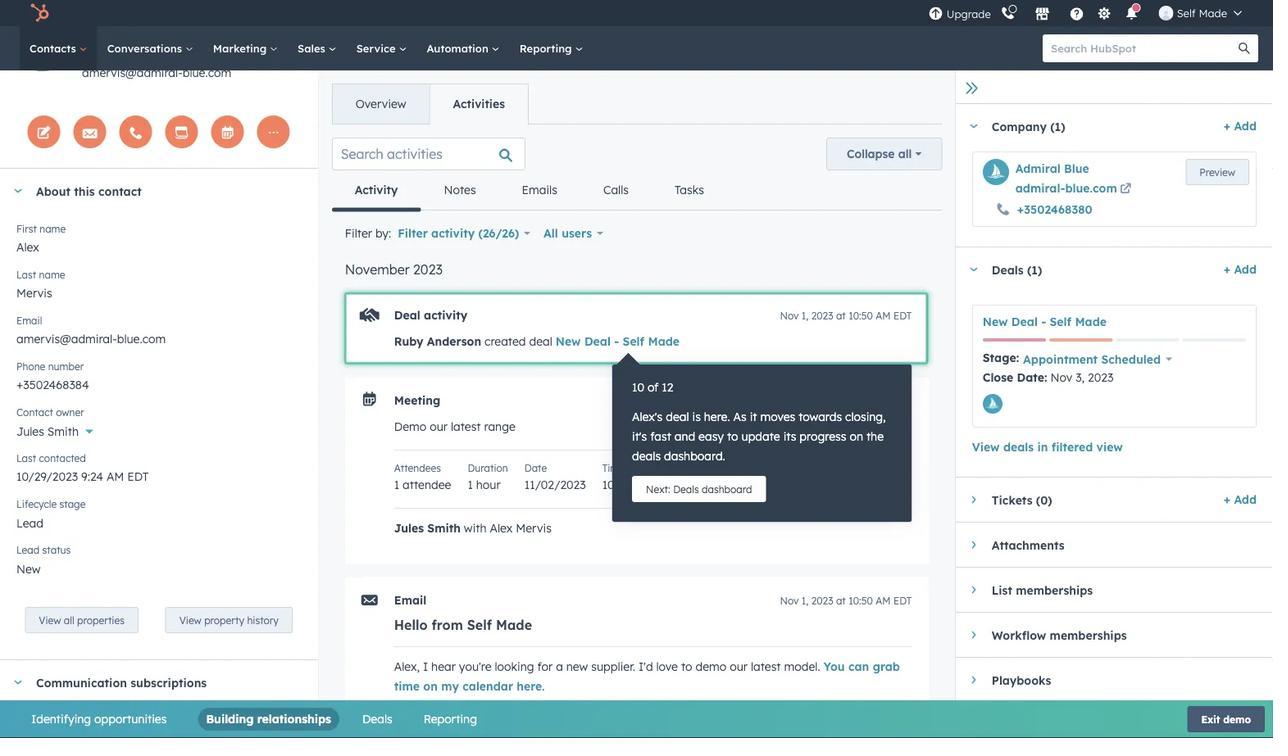 Task type: vqa. For each thing, say whether or not it's contained in the screenshot.
the Back to meetings
no



Task type: describe. For each thing, give the bounding box(es) containing it.
memberships for workflow memberships
[[1050, 628, 1127, 643]]

last for last name
[[16, 269, 36, 281]]

0 vertical spatial :
[[1016, 351, 1019, 365]]

at for ruby anderson
[[836, 310, 846, 322]]

view deals in filtered view button
[[972, 440, 1123, 455]]

progress
[[800, 430, 847, 444]]

caret image for tickets (0)
[[972, 495, 976, 505]]

activities
[[453, 97, 505, 111]]

0 horizontal spatial email
[[16, 314, 42, 327]]

activity link
[[331, 171, 421, 212]]

1 vertical spatial alex
[[394, 660, 417, 674]]

email inside tab panel
[[394, 594, 426, 608]]

calendar
[[462, 680, 513, 694]]

calling icon image
[[1001, 6, 1016, 21]]

identifying opportunities
[[31, 713, 167, 727]]

history
[[247, 615, 279, 627]]

here.
[[704, 410, 730, 424]]

new deal - self made
[[983, 315, 1107, 329]]

- inside tab panel
[[614, 335, 619, 349]]

model.
[[784, 660, 820, 674]]

close date : nov 3, 2023
[[983, 371, 1114, 385]]

1 horizontal spatial deal
[[584, 335, 610, 349]]

tasks link
[[651, 171, 727, 210]]

2 at from the top
[[836, 395, 846, 407]]

list memberships
[[992, 583, 1093, 598]]

menu containing self made
[[927, 0, 1254, 26]]

10:50 for ruby anderson
[[848, 310, 873, 322]]

+ add for tickets (0)
[[1224, 493, 1257, 507]]

jules smith with alex mervis
[[394, 521, 551, 536]]

lead button
[[16, 508, 301, 535]]

preview button
[[1186, 159, 1250, 185]]

admiral blue button
[[1016, 159, 1089, 179]]

view deals in filtered view
[[972, 440, 1123, 455]]

deals inside alex's deal is here. as it moves towards closing, it's fast and easy to update its progress on the deals dashboard.
[[632, 449, 661, 464]]

range
[[484, 420, 515, 434]]

lead inside the 'lead status new'
[[16, 544, 40, 556]]

0 horizontal spatial reporting
[[424, 713, 477, 727]]

+ for deals (1)
[[1224, 262, 1231, 277]]

self made
[[1177, 6, 1227, 20]]

caret image for company (1)
[[969, 124, 979, 128]]

made up the appointment scheduled
[[1075, 315, 1107, 329]]

Email text field
[[16, 324, 301, 350]]

2 horizontal spatial deal
[[1012, 315, 1038, 329]]

at for hello from self made
[[836, 595, 846, 608]]

memberships for list memberships
[[1016, 583, 1093, 598]]

alex's
[[632, 410, 663, 424]]

0 horizontal spatial new deal - self made button
[[555, 335, 679, 349]]

collapse all
[[846, 147, 912, 161]]

+ for tickets (0)
[[1224, 493, 1231, 507]]

lifecycle
[[16, 498, 57, 510]]

phone number
[[16, 360, 84, 373]]

blue.com for admiral-
[[1065, 181, 1117, 196]]

tab list containing overview
[[331, 84, 528, 125]]

add for deals (1)
[[1234, 262, 1257, 277]]

conversations
[[107, 41, 185, 55]]

its
[[784, 430, 797, 444]]

all for collapse
[[898, 147, 912, 161]]

exit
[[1202, 714, 1220, 726]]

i
[[423, 660, 428, 674]]

attachments
[[992, 538, 1065, 552]]

0 vertical spatial date
[[1017, 371, 1045, 385]]

view
[[1097, 440, 1123, 455]]

0 vertical spatial new deal - self made button
[[983, 315, 1107, 329]]

caret image for workflow
[[972, 631, 976, 640]]

dashboard
[[702, 483, 752, 496]]

upgrade image
[[929, 7, 944, 22]]

duration 1 hour
[[467, 462, 508, 492]]

property
[[204, 615, 244, 627]]

here
[[516, 680, 542, 694]]

time
[[602, 462, 624, 474]]

made up 12
[[648, 335, 679, 349]]

new
[[566, 660, 588, 674]]

edt for ruby anderson
[[893, 310, 912, 322]]

smith for jules smith with alex mervis
[[427, 521, 460, 536]]

contact
[[16, 406, 53, 419]]

10 of 12
[[632, 380, 673, 395]]

last contacted
[[16, 452, 86, 464]]

list memberships button
[[956, 568, 1257, 612]]

caret image for deals
[[969, 268, 979, 272]]

upgrade
[[947, 7, 991, 21]]

on inside alex's deal is here. as it moves towards closing, it's fast and easy to update its progress on the deals dashboard.
[[850, 430, 863, 444]]

0 horizontal spatial deal
[[394, 308, 420, 323]]

activity
[[354, 183, 398, 197]]

contacted
[[39, 452, 86, 464]]

company (1)
[[992, 119, 1065, 133]]

with
[[464, 521, 486, 536]]

deals for deals (1)
[[992, 263, 1024, 277]]

1 vertical spatial nov
[[1051, 371, 1073, 385]]

about
[[36, 184, 71, 198]]

caret image inside playbooks dropdown button
[[972, 676, 976, 685]]

admiral
[[1016, 162, 1061, 176]]

exit demo
[[1202, 714, 1251, 726]]

self up 10
[[622, 335, 644, 349]]

activity for deal
[[424, 308, 467, 323]]

edt for hello from self made
[[893, 595, 912, 608]]

0 vertical spatial our
[[429, 420, 447, 434]]

tickets (0)
[[992, 493, 1052, 507]]

help image
[[1070, 7, 1085, 22]]

owner
[[56, 406, 84, 419]]

filter by:
[[345, 226, 391, 241]]

workflow memberships button
[[956, 613, 1257, 658]]

phone
[[16, 360, 45, 373]]

admiral-blue.com
[[1016, 181, 1117, 196]]

nov 1, 2023 at 10:50 am edt for ruby anderson
[[780, 310, 912, 322]]

last name
[[16, 269, 65, 281]]

date inside "date 11/02/2023"
[[524, 462, 547, 474]]

collapse
[[846, 147, 895, 161]]

conversations link
[[97, 26, 203, 71]]

2 horizontal spatial new
[[983, 315, 1008, 329]]

calling icon button
[[994, 2, 1022, 24]]

caret image for list memberships
[[972, 585, 976, 595]]

about this contact button
[[0, 169, 301, 213]]

closing,
[[845, 410, 886, 424]]

deal inside alex's deal is here. as it moves towards closing, it's fast and easy to update its progress on the deals dashboard.
[[666, 410, 689, 424]]

jules for jules smith
[[16, 425, 44, 439]]

communication subscriptions button
[[0, 661, 301, 705]]

all
[[543, 226, 558, 241]]

+ add button for deals (1)
[[1224, 260, 1257, 280]]

view property history
[[179, 615, 279, 627]]

hear
[[431, 660, 455, 674]]

filter activity (26/26) button
[[397, 222, 530, 245]]

contacts link
[[20, 26, 97, 71]]

emails link
[[499, 171, 580, 210]]

mervis
[[515, 521, 551, 536]]

add for tickets (0)
[[1234, 493, 1257, 507]]

communication
[[36, 676, 127, 690]]

demo our latest range
[[394, 420, 515, 434]]

jules for jules smith with alex mervis
[[394, 521, 424, 536]]

made up looking
[[496, 617, 532, 634]]

0 vertical spatial reporting
[[520, 41, 575, 55]]

activity for filter
[[431, 226, 475, 241]]

2 edt from the top
[[893, 395, 912, 407]]

view for view all properties
[[39, 615, 61, 627]]

notifications button
[[1118, 0, 1146, 26]]

lifecycle stage lead
[[16, 498, 86, 531]]

moves
[[760, 410, 796, 424]]

workflow
[[992, 628, 1046, 643]]

to inside tab panel
[[681, 660, 692, 674]]

calls link
[[580, 171, 651, 210]]

1 horizontal spatial alex
[[489, 521, 512, 536]]

to inside alex's deal is here. as it moves towards closing, it's fast and easy to update its progress on the deals dashboard.
[[727, 430, 738, 444]]

filter activity (26/26)
[[397, 226, 519, 241]]

0 vertical spatial latest
[[451, 420, 481, 434]]

self right from
[[467, 617, 492, 634]]

blue
[[1064, 162, 1089, 176]]

tab list containing activity
[[331, 171, 942, 212]]

(26/26)
[[478, 226, 519, 241]]

deal inside tab panel
[[529, 335, 552, 349]]

add for company (1)
[[1234, 119, 1257, 133]]

1 horizontal spatial latest
[[751, 660, 781, 674]]

marketing link
[[203, 26, 288, 71]]

caret image for attachments
[[972, 540, 976, 550]]

as
[[733, 410, 747, 424]]

link opens in a new window image
[[1120, 180, 1132, 200]]

the
[[867, 430, 884, 444]]



Task type: locate. For each thing, give the bounding box(es) containing it.
0 vertical spatial smith
[[47, 425, 79, 439]]

meeting
[[394, 394, 440, 408]]

nov for hello from self made
[[780, 595, 799, 608]]

search image
[[1239, 43, 1250, 54]]

jules inside "popup button"
[[16, 425, 44, 439]]

activity up anderson
[[424, 308, 467, 323]]

1 10:50 from the top
[[848, 310, 873, 322]]

1 vertical spatial -
[[614, 335, 619, 349]]

tab panel containing november 2023
[[331, 210, 942, 739]]

email up phone
[[16, 314, 42, 327]]

2 last from the top
[[16, 452, 36, 464]]

ruby anderson image
[[1159, 6, 1174, 20]]

caret image left the playbooks
[[972, 676, 976, 685]]

playbooks button
[[956, 658, 1257, 703]]

tab panel
[[331, 210, 942, 739]]

caret image
[[969, 268, 979, 272], [972, 631, 976, 640], [972, 676, 976, 685]]

new right the created at top left
[[555, 335, 581, 349]]

first name
[[16, 223, 66, 235]]

latest left "range"
[[451, 420, 481, 434]]

filter for filter activity (26/26)
[[397, 226, 427, 241]]

2 vertical spatial + add
[[1224, 493, 1257, 507]]

tickets (0) button
[[956, 478, 1217, 522]]

lead status new
[[16, 544, 71, 577]]

alex right with
[[489, 521, 512, 536]]

all inside "button"
[[64, 615, 74, 627]]

smith for jules smith
[[47, 425, 79, 439]]

lead inside the lifecycle stage lead
[[16, 517, 43, 531]]

lead left status
[[16, 544, 40, 556]]

deal
[[394, 308, 420, 323], [1012, 315, 1038, 329], [584, 335, 610, 349]]

1 inside the attendees 1 attendee
[[394, 478, 399, 492]]

latest
[[451, 420, 481, 434], [751, 660, 781, 674]]

caret image left list
[[972, 585, 976, 595]]

our left model.
[[729, 660, 747, 674]]

activity down 'notes' 'link'
[[431, 226, 475, 241]]

1 down attendees
[[394, 478, 399, 492]]

status
[[42, 544, 71, 556]]

0 vertical spatial nov
[[780, 310, 799, 322]]

deals inside dropdown button
[[992, 263, 1024, 277]]

0 vertical spatial add
[[1234, 119, 1257, 133]]

view property history button
[[165, 608, 293, 634]]

caret image for about this contact
[[13, 189, 23, 193]]

Search HubSpot search field
[[1043, 34, 1244, 62]]

0 horizontal spatial smith
[[47, 425, 79, 439]]

1 vertical spatial email
[[394, 594, 426, 608]]

2 10:50 from the top
[[848, 395, 873, 407]]

view down logo for the company admiral blue
[[972, 440, 1000, 455]]

demo right exit
[[1223, 714, 1251, 726]]

search button
[[1231, 34, 1259, 62]]

caret image inside deals (1) dropdown button
[[969, 268, 979, 272]]

10:50 for hello from self made
[[848, 595, 873, 608]]

2 vertical spatial + add button
[[1224, 490, 1257, 510]]

(1)
[[1050, 119, 1065, 133], [1027, 263, 1042, 277]]

jules down contact
[[16, 425, 44, 439]]

looking
[[494, 660, 534, 674]]

2 vertical spatial deals
[[362, 713, 393, 727]]

+ add button for tickets (0)
[[1224, 490, 1257, 510]]

deals right next:
[[673, 483, 699, 496]]

can
[[848, 660, 869, 674]]

date right close
[[1017, 371, 1045, 385]]

2 vertical spatial add
[[1234, 493, 1257, 507]]

3 + add button from the top
[[1224, 490, 1257, 510]]

2 vertical spatial caret image
[[972, 676, 976, 685]]

1 last from the top
[[16, 269, 36, 281]]

email up the hello
[[394, 594, 426, 608]]

1 horizontal spatial filter
[[397, 226, 427, 241]]

1 vertical spatial deal
[[666, 410, 689, 424]]

0 horizontal spatial deals
[[632, 449, 661, 464]]

am inside time 10:49 am
[[634, 478, 651, 492]]

from
[[431, 617, 463, 634]]

1 vertical spatial 1,
[[801, 595, 808, 608]]

notifications image
[[1125, 7, 1139, 22]]

appointment scheduled
[[1023, 352, 1161, 366]]

+ add
[[1224, 119, 1257, 133], [1224, 262, 1257, 277], [1224, 493, 1257, 507]]

1 + from the top
[[1224, 119, 1231, 133]]

help button
[[1063, 0, 1091, 26]]

view left property
[[179, 615, 202, 627]]

caret image for communication subscriptions
[[13, 681, 23, 685]]

demo inside tab panel
[[695, 660, 726, 674]]

on inside you can grab time on my calendar here
[[423, 680, 437, 694]]

Last contacted text field
[[16, 462, 301, 488]]

our
[[429, 420, 447, 434], [729, 660, 747, 674]]

activity inside popup button
[[431, 226, 475, 241]]

caret image inside list memberships 'dropdown button'
[[972, 585, 976, 595]]

1 horizontal spatial -
[[1041, 315, 1046, 329]]

caret image left 'attachments'
[[972, 540, 976, 550]]

caret image
[[969, 124, 979, 128], [13, 189, 23, 193], [972, 495, 976, 505], [972, 540, 976, 550], [972, 585, 976, 595], [13, 681, 23, 685]]

1 vertical spatial add
[[1234, 262, 1257, 277]]

:
[[1016, 351, 1019, 365], [1045, 371, 1047, 385]]

link opens in a new window image
[[1120, 184, 1132, 196]]

hubspot image
[[30, 3, 49, 23]]

1 vertical spatial at
[[836, 395, 846, 407]]

am
[[875, 310, 891, 322], [875, 395, 891, 407], [634, 478, 651, 492], [875, 595, 891, 608]]

deals left the 'in'
[[1003, 440, 1034, 455]]

deals for deals
[[362, 713, 393, 727]]

activities link
[[429, 84, 528, 124]]

caret image left communication
[[13, 681, 23, 685]]

1 horizontal spatial jules
[[394, 521, 424, 536]]

1 vertical spatial edt
[[893, 395, 912, 407]]

+3502468380 button
[[1017, 202, 1093, 216]]

0 vertical spatial tab list
[[331, 84, 528, 125]]

1 horizontal spatial our
[[729, 660, 747, 674]]

1 vertical spatial caret image
[[972, 631, 976, 640]]

0 vertical spatial demo
[[695, 660, 726, 674]]

2 vertical spatial new
[[16, 562, 41, 577]]

0 horizontal spatial date
[[524, 462, 547, 474]]

memberships inside 'dropdown button'
[[1016, 583, 1093, 598]]

name down first name
[[39, 269, 65, 281]]

1 horizontal spatial :
[[1045, 371, 1047, 385]]

(0)
[[1036, 493, 1052, 507]]

+ add for company (1)
[[1224, 119, 1257, 133]]

memberships up workflow memberships
[[1016, 583, 1093, 598]]

tab list up search search field
[[331, 84, 528, 125]]

1 for 1 attendee
[[394, 478, 399, 492]]

deal activity
[[394, 308, 467, 323]]

filter inside popup button
[[397, 226, 427, 241]]

on
[[850, 430, 863, 444], [423, 680, 437, 694]]

: up close date : nov 3, 2023
[[1016, 351, 1019, 365]]

1, for hello from self made
[[801, 595, 808, 608]]

1 vertical spatial 10:50
[[848, 395, 873, 407]]

activity
[[431, 226, 475, 241], [424, 308, 467, 323]]

1 horizontal spatial smith
[[427, 521, 460, 536]]

admiral-blue.com button
[[1016, 179, 1135, 200]]

blue.com down blue
[[1065, 181, 1117, 196]]

deals left reporting button
[[362, 713, 393, 727]]

(1) up new deal - self made
[[1027, 263, 1042, 277]]

2 1 from the left
[[467, 478, 473, 492]]

0 vertical spatial new
[[983, 315, 1008, 329]]

last for last contacted
[[16, 452, 36, 464]]

0 horizontal spatial new
[[16, 562, 41, 577]]

service link
[[347, 26, 417, 71]]

view inside button
[[179, 615, 202, 627]]

contact owner
[[16, 406, 84, 419]]

2 vertical spatial 10:50
[[848, 595, 873, 608]]

1 + add button from the top
[[1224, 116, 1257, 136]]

Phone number text field
[[16, 370, 301, 396]]

1 left hour
[[467, 478, 473, 492]]

blue.com inside button
[[1065, 181, 1117, 196]]

made inside popup button
[[1199, 6, 1227, 20]]

1 horizontal spatial (1)
[[1050, 119, 1065, 133]]

supplier.
[[591, 660, 635, 674]]

hour
[[476, 478, 500, 492]]

1 tab list from the top
[[331, 84, 528, 125]]

2 + add button from the top
[[1224, 260, 1257, 280]]

deal right the created at top left
[[529, 335, 552, 349]]

caret image inside tickets (0) dropdown button
[[972, 495, 976, 505]]

1 lead from the top
[[16, 517, 43, 531]]

first
[[16, 223, 37, 235]]

collapse all button
[[826, 138, 942, 171]]

to right love
[[681, 660, 692, 674]]

marketplaces image
[[1035, 7, 1050, 22]]

+ add button
[[1224, 116, 1257, 136], [1224, 260, 1257, 280], [1224, 490, 1257, 510]]

all left properties
[[64, 615, 74, 627]]

overview
[[355, 97, 406, 111]]

1 horizontal spatial demo
[[1223, 714, 1251, 726]]

on left the
[[850, 430, 863, 444]]

1 vertical spatial date
[[524, 462, 547, 474]]

1 vertical spatial memberships
[[1050, 628, 1127, 643]]

users
[[561, 226, 592, 241]]

last down jules smith at the bottom of page
[[16, 452, 36, 464]]

(1) for company (1)
[[1050, 119, 1065, 133]]

latest left model.
[[751, 660, 781, 674]]

2 nov 1, 2023 at 10:50 am edt from the top
[[780, 595, 912, 608]]

1 horizontal spatial new
[[555, 335, 581, 349]]

0 vertical spatial activity
[[431, 226, 475, 241]]

filter right by:
[[397, 226, 427, 241]]

1 1 from the left
[[394, 478, 399, 492]]

all users button
[[543, 222, 603, 245]]

new inside the 'lead status new'
[[16, 562, 41, 577]]

all for view
[[64, 615, 74, 627]]

2 filter from the left
[[397, 226, 427, 241]]

0 vertical spatial 1,
[[801, 310, 808, 322]]

1 filter from the left
[[345, 226, 372, 241]]

all inside popup button
[[898, 147, 912, 161]]

hubspot link
[[20, 3, 61, 23]]

0 horizontal spatial demo
[[695, 660, 726, 674]]

caret image inside 'workflow memberships' dropdown button
[[972, 631, 976, 640]]

3 add from the top
[[1234, 493, 1257, 507]]

1 at from the top
[[836, 310, 846, 322]]

anderson
[[427, 335, 481, 349]]

you can grab time on my calendar here
[[394, 660, 900, 694]]

tab list up users
[[331, 171, 942, 212]]

hello
[[394, 617, 427, 634]]

3 at from the top
[[836, 595, 846, 608]]

2 + from the top
[[1224, 262, 1231, 277]]

1 horizontal spatial deal
[[666, 410, 689, 424]]

caret image inside about this contact dropdown button
[[13, 189, 23, 193]]

nov 1, 2023 at 10:50 am edt
[[780, 310, 912, 322], [780, 595, 912, 608]]

1 inside duration 1 hour
[[467, 478, 473, 492]]

0 horizontal spatial deal
[[529, 335, 552, 349]]

+ for company (1)
[[1224, 119, 1231, 133]]

appointment
[[1023, 352, 1098, 366]]

next: deals dashboard button
[[632, 476, 766, 503]]

date 11/02/2023
[[524, 462, 586, 492]]

filter for filter by:
[[345, 226, 372, 241]]

close
[[983, 371, 1014, 385]]

date up the 11/02/2023
[[524, 462, 547, 474]]

stage
[[983, 351, 1016, 365]]

1 horizontal spatial blue.com
[[1065, 181, 1117, 196]]

sales link
[[288, 26, 347, 71]]

1 horizontal spatial new deal - self made button
[[983, 315, 1107, 329]]

1 vertical spatial jules
[[394, 521, 424, 536]]

0 vertical spatial on
[[850, 430, 863, 444]]

view for view deals in filtered view
[[972, 440, 1000, 455]]

1 for 1 hour
[[467, 478, 473, 492]]

caret image left workflow
[[972, 631, 976, 640]]

2 1, from the top
[[801, 595, 808, 608]]

all right collapse
[[898, 147, 912, 161]]

+ add button for company (1)
[[1224, 116, 1257, 136]]

1 add from the top
[[1234, 119, 1257, 133]]

1 edt from the top
[[893, 310, 912, 322]]

1 vertical spatial (1)
[[1027, 263, 1042, 277]]

update
[[742, 430, 780, 444]]

Last name text field
[[16, 278, 301, 304]]

1 vertical spatial +
[[1224, 262, 1231, 277]]

1 vertical spatial name
[[39, 269, 65, 281]]

caret image inside communication subscriptions dropdown button
[[13, 681, 23, 685]]

3,
[[1076, 371, 1085, 385]]

1 vertical spatial + add button
[[1224, 260, 1257, 280]]

3 + add from the top
[[1224, 493, 1257, 507]]

1 horizontal spatial to
[[727, 430, 738, 444]]

0 horizontal spatial all
[[64, 615, 74, 627]]

attendee
[[402, 478, 451, 492]]

tab list
[[331, 84, 528, 125], [331, 171, 942, 212]]

amervis@admiral-
[[82, 66, 183, 80]]

11/02/2023
[[524, 478, 586, 492]]

1 horizontal spatial email
[[394, 594, 426, 608]]

1 vertical spatial new
[[555, 335, 581, 349]]

0 vertical spatial blue.com
[[183, 66, 231, 80]]

logo for the company admiral blue image
[[983, 388, 1003, 421]]

2 vertical spatial nov
[[780, 595, 799, 608]]

deals up new deal - self made
[[992, 263, 1024, 277]]

to down as
[[727, 430, 738, 444]]

1 horizontal spatial on
[[850, 430, 863, 444]]

2 lead from the top
[[16, 544, 40, 556]]

lead
[[16, 517, 43, 531], [16, 544, 40, 556]]

deals (1) button
[[956, 248, 1217, 292]]

(1) for deals (1)
[[1027, 263, 1042, 277]]

1 + add from the top
[[1224, 119, 1257, 133]]

2 + add from the top
[[1224, 262, 1257, 277]]

admiral sides image
[[983, 159, 1009, 185]]

filter left by:
[[345, 226, 372, 241]]

12
[[662, 380, 673, 395]]

0 horizontal spatial alex
[[394, 660, 417, 674]]

0 horizontal spatial blue.com
[[183, 66, 231, 80]]

caret image inside attachments dropdown button
[[972, 540, 976, 550]]

0 vertical spatial + add
[[1224, 119, 1257, 133]]

a
[[556, 660, 563, 674]]

2 horizontal spatial deals
[[992, 263, 1024, 277]]

name for first name
[[40, 223, 66, 235]]

0 horizontal spatial on
[[423, 680, 437, 694]]

on left my
[[423, 680, 437, 694]]

deal
[[529, 335, 552, 349], [666, 410, 689, 424]]

deal left is
[[666, 410, 689, 424]]

Search search field
[[331, 138, 525, 171]]

2 vertical spatial at
[[836, 595, 846, 608]]

i'd
[[638, 660, 653, 674]]

1 vertical spatial on
[[423, 680, 437, 694]]

blue.com down marketing
[[183, 66, 231, 80]]

caret image left "about"
[[13, 189, 23, 193]]

2 horizontal spatial view
[[972, 440, 1000, 455]]

smith left with
[[427, 521, 460, 536]]

1 horizontal spatial deals
[[673, 483, 699, 496]]

+ add for deals (1)
[[1224, 262, 1257, 277]]

name for last name
[[39, 269, 65, 281]]

memberships down list memberships 'dropdown button'
[[1050, 628, 1127, 643]]

new inside tab panel
[[555, 335, 581, 349]]

self right ruby anderson icon
[[1177, 6, 1196, 20]]

2 vertical spatial edt
[[893, 595, 912, 608]]

edt
[[893, 310, 912, 322], [893, 395, 912, 407], [893, 595, 912, 608]]

deals down it's
[[632, 449, 661, 464]]

1 vertical spatial demo
[[1223, 714, 1251, 726]]

jules
[[16, 425, 44, 439], [394, 521, 424, 536]]

1 nov 1, 2023 at 10:50 am edt from the top
[[780, 310, 912, 322]]

2 add from the top
[[1234, 262, 1257, 277]]

1 horizontal spatial reporting
[[520, 41, 575, 55]]

ruby anderson created deal new deal - self made
[[394, 335, 679, 349]]

caret image inside company (1) dropdown button
[[969, 124, 979, 128]]

contacts
[[30, 41, 79, 55]]

caret image left tickets
[[972, 495, 976, 505]]

last
[[16, 269, 36, 281], [16, 452, 36, 464]]

demo
[[695, 660, 726, 674], [1223, 714, 1251, 726]]

1 vertical spatial our
[[729, 660, 747, 674]]

nov 1, 2023 at 10:50 am edt for hello from self made
[[780, 595, 912, 608]]

1 1, from the top
[[801, 310, 808, 322]]

0 vertical spatial to
[[727, 430, 738, 444]]

smith down owner
[[47, 425, 79, 439]]

list
[[992, 583, 1013, 598]]

new up stage
[[983, 315, 1008, 329]]

workflow memberships
[[992, 628, 1127, 643]]

last down first
[[16, 269, 36, 281]]

lead down lifecycle
[[16, 517, 43, 531]]

3 edt from the top
[[893, 595, 912, 608]]

0 vertical spatial jules
[[16, 425, 44, 439]]

smith inside "popup button"
[[47, 425, 79, 439]]

caret image left deals (1)
[[969, 268, 979, 272]]

0 vertical spatial (1)
[[1050, 119, 1065, 133]]

jules inside tab panel
[[394, 521, 424, 536]]

1, for ruby anderson
[[801, 310, 808, 322]]

identifying opportunities button
[[31, 708, 167, 731]]

filtered
[[1052, 440, 1093, 455]]

demo inside button
[[1223, 714, 1251, 726]]

blue.com
[[183, 66, 231, 80], [1065, 181, 1117, 196]]

demo right love
[[695, 660, 726, 674]]

First name text field
[[16, 232, 301, 258]]

tasks
[[674, 183, 704, 197]]

notes link
[[421, 171, 499, 210]]

3 + from the top
[[1224, 493, 1231, 507]]

3 10:50 from the top
[[848, 595, 873, 608]]

name right first
[[40, 223, 66, 235]]

marketing
[[213, 41, 270, 55]]

view left properties
[[39, 615, 61, 627]]

overview link
[[332, 84, 429, 124]]

deals inside button
[[673, 483, 699, 496]]

1 vertical spatial smith
[[427, 521, 460, 536]]

1 vertical spatial lead
[[16, 544, 40, 556]]

alex up time
[[394, 660, 417, 674]]

at 10:50 am edt
[[836, 395, 912, 407]]

add
[[1234, 119, 1257, 133], [1234, 262, 1257, 277], [1234, 493, 1257, 507]]

our right demo
[[429, 420, 447, 434]]

memberships inside dropdown button
[[1050, 628, 1127, 643]]

caret image left company
[[969, 124, 979, 128]]

blue.com for amervis@admiral-
[[183, 66, 231, 80]]

0 vertical spatial nov 1, 2023 at 10:50 am edt
[[780, 310, 912, 322]]

nov for ruby anderson
[[780, 310, 799, 322]]

2 vertical spatial +
[[1224, 493, 1231, 507]]

jules down attendee
[[394, 521, 424, 536]]

exit demo button
[[1188, 707, 1265, 733]]

self inside self made popup button
[[1177, 6, 1196, 20]]

1 vertical spatial nov 1, 2023 at 10:50 am edt
[[780, 595, 912, 608]]

created
[[484, 335, 526, 349]]

menu
[[927, 0, 1254, 26]]

new deal - self made button up 10
[[555, 335, 679, 349]]

smith inside tab panel
[[427, 521, 460, 536]]

0 horizontal spatial view
[[39, 615, 61, 627]]

1 horizontal spatial deals
[[1003, 440, 1034, 455]]

new deal - self made button up appointment
[[983, 315, 1107, 329]]

building relationships button
[[206, 708, 331, 731]]

service
[[356, 41, 399, 55]]

0 horizontal spatial filter
[[345, 226, 372, 241]]

new down the lifecycle stage lead
[[16, 562, 41, 577]]

subscriptions
[[131, 676, 207, 690]]

0 vertical spatial 10:50
[[848, 310, 873, 322]]

1 vertical spatial deals
[[673, 483, 699, 496]]

0 horizontal spatial our
[[429, 420, 447, 434]]

love
[[656, 660, 678, 674]]

attendees
[[394, 462, 441, 474]]

-
[[1041, 315, 1046, 329], [614, 335, 619, 349]]

0 vertical spatial all
[[898, 147, 912, 161]]

2 tab list from the top
[[331, 171, 942, 212]]

number
[[48, 360, 84, 373]]

is
[[692, 410, 701, 424]]

0 vertical spatial + add button
[[1224, 116, 1257, 136]]

(1) right company
[[1050, 119, 1065, 133]]

view inside "button"
[[39, 615, 61, 627]]

amervis@admiral-blue.com
[[82, 66, 231, 80]]

nov
[[780, 310, 799, 322], [1051, 371, 1073, 385], [780, 595, 799, 608]]

0 vertical spatial -
[[1041, 315, 1046, 329]]

view for view property history
[[179, 615, 202, 627]]

1 horizontal spatial 1
[[467, 478, 473, 492]]

1 vertical spatial latest
[[751, 660, 781, 674]]

made right ruby anderson icon
[[1199, 6, 1227, 20]]

1 vertical spatial activity
[[424, 308, 467, 323]]

: down appointment
[[1045, 371, 1047, 385]]

0 horizontal spatial jules
[[16, 425, 44, 439]]

settings image
[[1097, 7, 1112, 22]]

automation
[[427, 41, 492, 55]]

0 vertical spatial deal
[[529, 335, 552, 349]]

of
[[648, 380, 659, 395]]

0 horizontal spatial :
[[1016, 351, 1019, 365]]

0 horizontal spatial -
[[614, 335, 619, 349]]

self up appointment
[[1050, 315, 1072, 329]]



